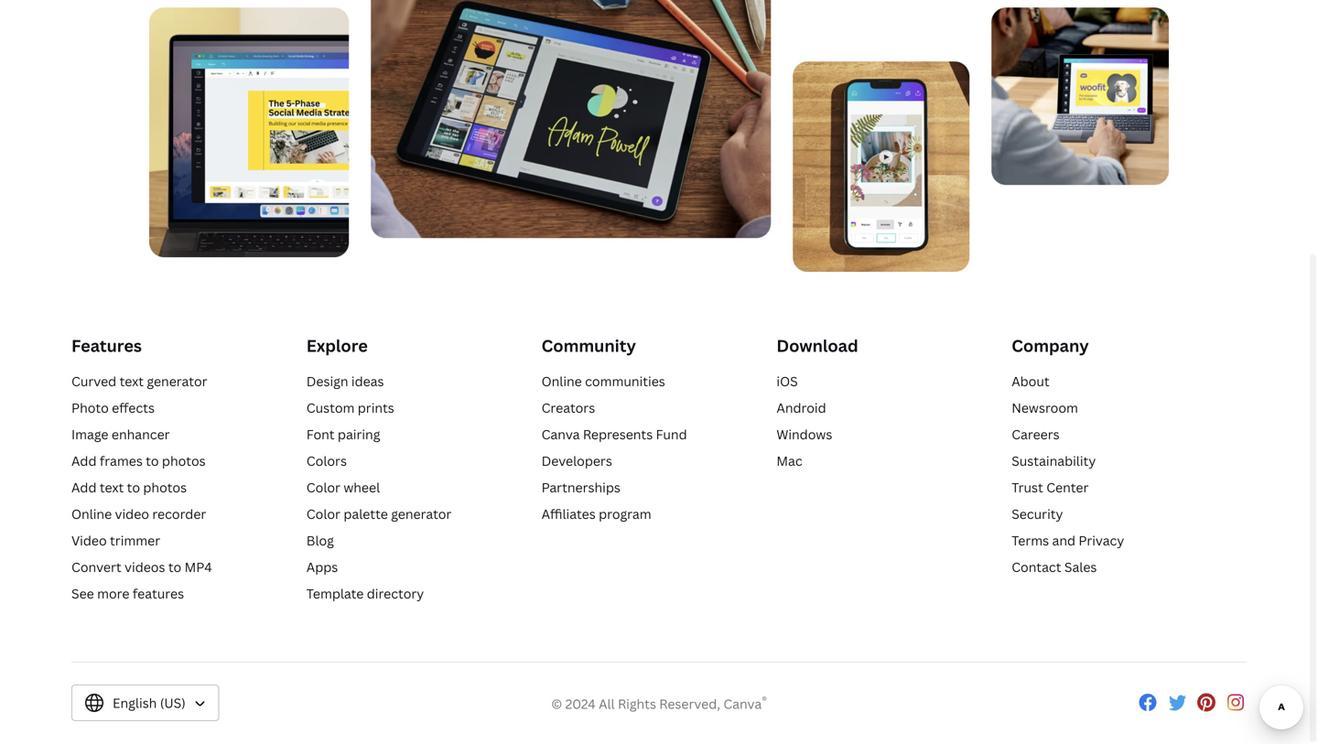 Task type: vqa. For each thing, say whether or not it's contained in the screenshot.
Magic
no



Task type: describe. For each thing, give the bounding box(es) containing it.
ios
[[777, 373, 798, 390]]

sales
[[1065, 559, 1098, 576]]

generator inside design ideas custom prints font pairing colors color wheel color palette generator blog apps template directory
[[391, 505, 452, 523]]

image
[[71, 426, 109, 443]]

0 vertical spatial text
[[120, 373, 144, 390]]

online video recorder link
[[71, 505, 206, 523]]

community
[[542, 335, 637, 357]]

represents
[[583, 426, 653, 443]]

1 add from the top
[[71, 452, 97, 470]]

newsroom link
[[1012, 399, 1079, 417]]

canva inside © 2024 all rights reserved, canva ®
[[724, 696, 762, 713]]

canva represents fund link
[[542, 426, 687, 443]]

video
[[115, 505, 149, 523]]

contact sales link
[[1012, 559, 1098, 576]]

online communities creators canva represents fund developers partnerships affiliates program
[[542, 373, 687, 523]]

apps link
[[307, 559, 338, 576]]

terms and privacy link
[[1012, 532, 1125, 549]]

custom
[[307, 399, 355, 417]]

program
[[599, 505, 652, 523]]

affiliates program link
[[542, 505, 652, 523]]

newsroom
[[1012, 399, 1079, 417]]

blog link
[[307, 532, 334, 549]]

online communities link
[[542, 373, 666, 390]]

curved text generator link
[[71, 373, 207, 390]]

all
[[599, 696, 615, 713]]

contact
[[1012, 559, 1062, 576]]

photo
[[71, 399, 109, 417]]

windows link
[[777, 426, 833, 443]]

trimmer
[[110, 532, 160, 549]]

english
[[113, 695, 157, 712]]

and
[[1053, 532, 1076, 549]]

more
[[97, 585, 130, 603]]

custom prints link
[[307, 399, 395, 417]]

add text to photos link
[[71, 479, 187, 496]]

design
[[307, 373, 348, 390]]

careers
[[1012, 426, 1060, 443]]

canva app for ios image
[[149, 0, 1170, 272]]

security
[[1012, 505, 1064, 523]]

color wheel link
[[307, 479, 380, 496]]

effects
[[112, 399, 155, 417]]

convert videos to mp4 link
[[71, 559, 212, 576]]

terms
[[1012, 532, 1050, 549]]

1 vertical spatial to
[[127, 479, 140, 496]]

font
[[307, 426, 335, 443]]

convert
[[71, 559, 122, 576]]

blog
[[307, 532, 334, 549]]

2 color from the top
[[307, 505, 341, 523]]

®
[[762, 693, 767, 708]]

creators
[[542, 399, 596, 417]]

english (us)
[[113, 695, 186, 712]]

online inside online communities creators canva represents fund developers partnerships affiliates program
[[542, 373, 582, 390]]

videos
[[125, 559, 165, 576]]

security link
[[1012, 505, 1064, 523]]

trust center link
[[1012, 479, 1089, 496]]

video trimmer link
[[71, 532, 160, 549]]

mp4
[[185, 559, 212, 576]]

privacy
[[1079, 532, 1125, 549]]

recorder
[[152, 505, 206, 523]]

design ideas custom prints font pairing colors color wheel color palette generator blog apps template directory
[[307, 373, 452, 603]]

1 horizontal spatial to
[[146, 452, 159, 470]]

©
[[552, 696, 563, 713]]

prints
[[358, 399, 395, 417]]

0 vertical spatial photos
[[162, 452, 206, 470]]

2 add from the top
[[71, 479, 97, 496]]

colors
[[307, 452, 347, 470]]

android link
[[777, 399, 827, 417]]

developers
[[542, 452, 613, 470]]



Task type: locate. For each thing, give the bounding box(es) containing it.
colors link
[[307, 452, 347, 470]]

design ideas link
[[307, 373, 384, 390]]

color palette generator link
[[307, 505, 452, 523]]

communities
[[585, 373, 666, 390]]

0 vertical spatial add
[[71, 452, 97, 470]]

0 horizontal spatial to
[[127, 479, 140, 496]]

add up video
[[71, 479, 97, 496]]

1 vertical spatial canva
[[724, 696, 762, 713]]

center
[[1047, 479, 1089, 496]]

1 vertical spatial text
[[100, 479, 124, 496]]

1 vertical spatial online
[[71, 505, 112, 523]]

0 vertical spatial canva
[[542, 426, 580, 443]]

mac link
[[777, 452, 803, 470]]

1 vertical spatial photos
[[143, 479, 187, 496]]

about
[[1012, 373, 1050, 390]]

generator inside curved text generator photo effects image enhancer add frames to photos add text to photos online video recorder video trimmer convert videos to mp4 see more features
[[147, 373, 207, 390]]

1 horizontal spatial canva
[[724, 696, 762, 713]]

explore
[[307, 335, 368, 357]]

to
[[146, 452, 159, 470], [127, 479, 140, 496], [168, 559, 182, 576]]

1 color from the top
[[307, 479, 341, 496]]

generator right palette
[[391, 505, 452, 523]]

apps
[[307, 559, 338, 576]]

see more features link
[[71, 585, 184, 603]]

about link
[[1012, 373, 1050, 390]]

0 horizontal spatial generator
[[147, 373, 207, 390]]

color down colors at the left bottom of page
[[307, 479, 341, 496]]

text
[[120, 373, 144, 390], [100, 479, 124, 496]]

about newsroom careers sustainability trust center security terms and privacy contact sales
[[1012, 373, 1125, 576]]

generator up effects
[[147, 373, 207, 390]]

photos down the enhancer at bottom
[[162, 452, 206, 470]]

frames
[[100, 452, 143, 470]]

English (US) button
[[71, 685, 220, 722]]

careers link
[[1012, 426, 1060, 443]]

online
[[542, 373, 582, 390], [71, 505, 112, 523]]

© 2024 all rights reserved, canva ®
[[552, 693, 767, 713]]

add frames to photos link
[[71, 452, 206, 470]]

sustainability
[[1012, 452, 1097, 470]]

canva
[[542, 426, 580, 443], [724, 696, 762, 713]]

affiliates
[[542, 505, 596, 523]]

online inside curved text generator photo effects image enhancer add frames to photos add text to photos online video recorder video trimmer convert videos to mp4 see more features
[[71, 505, 112, 523]]

0 horizontal spatial canva
[[542, 426, 580, 443]]

template directory link
[[307, 585, 424, 603]]

generator
[[147, 373, 207, 390], [391, 505, 452, 523]]

image enhancer link
[[71, 426, 170, 443]]

ios android windows mac
[[777, 373, 833, 470]]

wheel
[[344, 479, 380, 496]]

0 vertical spatial to
[[146, 452, 159, 470]]

ios link
[[777, 373, 798, 390]]

0 vertical spatial online
[[542, 373, 582, 390]]

(us)
[[160, 695, 186, 712]]

to up video
[[127, 479, 140, 496]]

color up blog
[[307, 505, 341, 523]]

canva down creators
[[542, 426, 580, 443]]

creators link
[[542, 399, 596, 417]]

directory
[[367, 585, 424, 603]]

online up video
[[71, 505, 112, 523]]

photo effects link
[[71, 399, 155, 417]]

features
[[133, 585, 184, 603]]

0 horizontal spatial online
[[71, 505, 112, 523]]

add
[[71, 452, 97, 470], [71, 479, 97, 496]]

0 vertical spatial color
[[307, 479, 341, 496]]

color
[[307, 479, 341, 496], [307, 505, 341, 523]]

canva inside online communities creators canva represents fund developers partnerships affiliates program
[[542, 426, 580, 443]]

curved text generator photo effects image enhancer add frames to photos add text to photos online video recorder video trimmer convert videos to mp4 see more features
[[71, 373, 212, 603]]

trust
[[1012, 479, 1044, 496]]

partnerships
[[542, 479, 621, 496]]

developers link
[[542, 452, 613, 470]]

online up creators link
[[542, 373, 582, 390]]

2 horizontal spatial to
[[168, 559, 182, 576]]

1 vertical spatial color
[[307, 505, 341, 523]]

1 vertical spatial generator
[[391, 505, 452, 523]]

curved
[[71, 373, 117, 390]]

1 vertical spatial add
[[71, 479, 97, 496]]

ideas
[[352, 373, 384, 390]]

partnerships link
[[542, 479, 621, 496]]

reserved,
[[660, 696, 721, 713]]

fund
[[656, 426, 687, 443]]

pairing
[[338, 426, 380, 443]]

1 horizontal spatial generator
[[391, 505, 452, 523]]

features
[[71, 335, 142, 357]]

to left mp4
[[168, 559, 182, 576]]

0 vertical spatial generator
[[147, 373, 207, 390]]

text down frames
[[100, 479, 124, 496]]

company
[[1012, 335, 1090, 357]]

1 horizontal spatial online
[[542, 373, 582, 390]]

mac
[[777, 452, 803, 470]]

text up effects
[[120, 373, 144, 390]]

enhancer
[[112, 426, 170, 443]]

windows
[[777, 426, 833, 443]]

font pairing link
[[307, 426, 380, 443]]

photos
[[162, 452, 206, 470], [143, 479, 187, 496]]

to down the enhancer at bottom
[[146, 452, 159, 470]]

photos up recorder
[[143, 479, 187, 496]]

android
[[777, 399, 827, 417]]

rights
[[618, 696, 657, 713]]

download
[[777, 335, 859, 357]]

2024
[[566, 696, 596, 713]]

2 vertical spatial to
[[168, 559, 182, 576]]

palette
[[344, 505, 388, 523]]

see
[[71, 585, 94, 603]]

add down image
[[71, 452, 97, 470]]

video
[[71, 532, 107, 549]]

template
[[307, 585, 364, 603]]

canva right reserved,
[[724, 696, 762, 713]]



